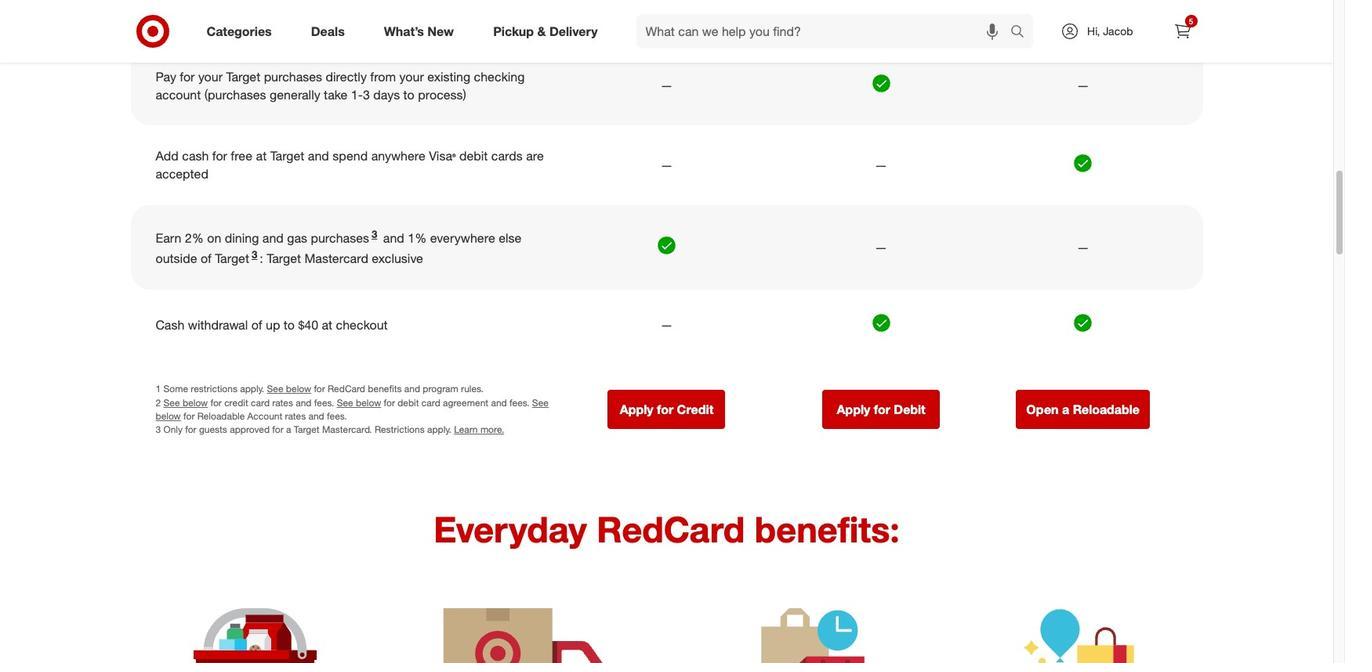 Task type: vqa. For each thing, say whether or not it's contained in the screenshot.
Length
no



Task type: describe. For each thing, give the bounding box(es) containing it.
add cash for free at target and spend anywhere visa® debit cards are accepted
[[156, 148, 544, 182]]

(purchases
[[204, 87, 266, 102]]

additional
[[357, 0, 412, 2]]

see up the "account"
[[267, 384, 283, 395]]

reloadable inside open a reloadable link
[[1073, 402, 1140, 418]]

cash
[[182, 148, 209, 164]]

basket icon image
[[194, 609, 317, 664]]

mastercard.
[[322, 424, 372, 436]]

for inside the add cash for free at target and spend anywhere visa® debit cards are accepted
[[212, 148, 227, 164]]

What can we help you find? suggestions appear below search field
[[636, 14, 1014, 49]]

1 vertical spatial 3 link
[[249, 249, 260, 267]]

2 card from the left
[[422, 397, 440, 409]]

target inside pay for your target purchases directly from your existing checking account (purchases generally take 1-3 days to process)
[[226, 69, 260, 84]]

3 : target mastercard exclusive
[[252, 249, 423, 267]]

for reloadable account rates and fees.
[[181, 410, 347, 422]]

account
[[156, 87, 201, 102]]

truck icon image
[[438, 609, 620, 664]]

of inside and 1% everywhere else outside of target
[[201, 251, 211, 267]]

delivery
[[549, 23, 598, 39]]

open a reloadable link
[[1016, 390, 1150, 429]]

exchanges
[[156, 7, 216, 23]]

see up mastercard.
[[337, 397, 353, 409]]

days inside pay for your target purchases directly from your existing checking account (purchases generally take 1-3 days to process)
[[373, 87, 400, 102]]

mastercard
[[304, 251, 368, 267]]

credit
[[677, 402, 713, 418]]

checking
[[474, 69, 525, 84]]

some
[[163, 384, 188, 395]]

below up for reloadable account rates and fees.
[[286, 384, 311, 395]]

categories link
[[193, 14, 291, 49]]

and inside the add cash for free at target and spend anywhere visa® debit cards are accepted
[[308, 148, 329, 164]]

what's new
[[384, 23, 454, 39]]

earn
[[156, 231, 181, 246]]

for down restrictions
[[210, 397, 222, 409]]

dining
[[225, 231, 259, 246]]

existing
[[427, 69, 470, 84]]

apply for debit link
[[822, 390, 940, 429]]

apply for apply for credit
[[620, 402, 653, 418]]

2%
[[185, 231, 204, 246]]

1
[[156, 384, 161, 395]]

3 left 'only'
[[156, 424, 161, 436]]

what's new link
[[371, 14, 474, 49]]

on
[[207, 231, 221, 246]]

jacob
[[1103, 24, 1133, 38]]

1 vertical spatial to
[[284, 317, 295, 333]]

credit
[[224, 397, 248, 409]]

target inside more return time at target — get an additional 30 days for returns and exchanges
[[267, 0, 301, 2]]

3 inside 3 : target mastercard exclusive
[[252, 249, 257, 261]]

pickup & delivery link
[[480, 14, 617, 49]]

1 some restrictions apply. see below for redcard benefits and program rules. 2 see below for credit card rates and fees. see below for debit card agreement and fees.
[[156, 384, 529, 409]]

outside
[[156, 251, 197, 267]]

pay
[[156, 69, 176, 84]]

3 only for guests approved for a target mastercard. restrictions apply. learn more.
[[156, 424, 504, 436]]

1 card from the left
[[251, 397, 270, 409]]

at inside the add cash for free at target and spend anywhere visa® debit cards are accepted
[[256, 148, 267, 164]]

for down some
[[183, 410, 195, 422]]

0 vertical spatial a
[[1062, 402, 1069, 418]]

everyday
[[434, 509, 587, 552]]

1 vertical spatial a
[[286, 424, 291, 436]]

apply for credit
[[620, 402, 713, 418]]

earn 2% on dining and gas purchases 3
[[156, 228, 377, 246]]

returns
[[481, 0, 521, 2]]

take
[[324, 87, 348, 102]]

see inside see below
[[532, 397, 549, 409]]

only
[[163, 424, 183, 436]]

see below
[[156, 397, 549, 422]]

1 vertical spatial rates
[[285, 410, 306, 422]]

everyday redcard benefits:
[[434, 509, 900, 552]]

spend
[[333, 148, 368, 164]]

0 vertical spatial 3 link
[[369, 228, 380, 246]]

pickup & delivery
[[493, 23, 598, 39]]

$40
[[298, 317, 318, 333]]

more return time icon image
[[743, 609, 865, 664]]

search button
[[1003, 14, 1041, 52]]

target inside the add cash for free at target and spend anywhere visa® debit cards are accepted
[[270, 148, 304, 164]]

apply for credit link
[[608, 390, 725, 429]]

exclusive
[[372, 251, 423, 267]]

30
[[416, 0, 429, 2]]

from
[[370, 69, 396, 84]]

gift icon image
[[1022, 609, 1134, 664]]

below inside see below
[[156, 410, 181, 422]]

rates inside 1 some restrictions apply. see below for redcard benefits and program rules. 2 see below for credit card rates and fees. see below for debit card agreement and fees.
[[272, 397, 293, 409]]

new
[[427, 23, 454, 39]]

pay for your target purchases directly from your existing checking account (purchases generally take 1-3 days to process)
[[156, 69, 525, 102]]

return
[[188, 0, 221, 2]]

withdrawal
[[188, 317, 248, 333]]

get
[[319, 0, 337, 2]]

checkout
[[336, 317, 388, 333]]

account
[[247, 410, 282, 422]]

for inside more return time at target — get an additional 30 days for returns and exchanges
[[463, 0, 478, 2]]

:
[[260, 251, 263, 267]]

3 inside pay for your target purchases directly from your existing checking account (purchases generally take 1-3 days to process)
[[363, 87, 370, 102]]

guests
[[199, 424, 227, 436]]

benefits
[[368, 384, 402, 395]]

target inside 3 : target mastercard exclusive
[[267, 251, 301, 267]]

to inside pay for your target purchases directly from your existing checking account (purchases generally take 1-3 days to process)
[[403, 87, 414, 102]]

benefits:
[[755, 509, 900, 552]]



Task type: locate. For each thing, give the bounding box(es) containing it.
for
[[463, 0, 478, 2], [180, 69, 195, 84], [212, 148, 227, 164], [314, 384, 325, 395], [210, 397, 222, 409], [384, 397, 395, 409], [657, 402, 673, 418], [874, 402, 890, 418], [183, 410, 195, 422], [185, 424, 196, 436], [272, 424, 283, 436]]

1 horizontal spatial reloadable
[[1073, 402, 1140, 418]]

more return time at target — get an additional 30 days for returns and exchanges
[[156, 0, 546, 23]]

1 apply from the left
[[620, 402, 653, 418]]

pickup
[[493, 23, 534, 39]]

0 horizontal spatial card
[[251, 397, 270, 409]]

learn
[[454, 424, 478, 436]]

apply for apply for debit
[[837, 402, 870, 418]]

for down benefits
[[384, 397, 395, 409]]

0 horizontal spatial reloadable
[[197, 410, 245, 422]]

free
[[231, 148, 252, 164]]

target
[[267, 0, 301, 2], [226, 69, 260, 84], [270, 148, 304, 164], [215, 251, 249, 267], [267, 251, 301, 267], [294, 424, 319, 436]]

debit
[[459, 148, 488, 164], [398, 397, 419, 409]]

0 vertical spatial days
[[433, 0, 460, 2]]

below up 'only'
[[156, 410, 181, 422]]

1 horizontal spatial debit
[[459, 148, 488, 164]]

— inside more return time at target — get an additional 30 days for returns and exchanges
[[304, 0, 315, 2]]

1 horizontal spatial your
[[399, 69, 424, 84]]

to left process)
[[403, 87, 414, 102]]

restrictions
[[375, 424, 425, 436]]

0 vertical spatial rates
[[272, 397, 293, 409]]

everywhere
[[430, 231, 495, 246]]

accepted
[[156, 166, 208, 182]]

1 vertical spatial apply.
[[427, 424, 451, 436]]

a right open
[[1062, 402, 1069, 418]]

target left mastercard.
[[294, 424, 319, 436]]

0 vertical spatial of
[[201, 251, 211, 267]]

1 vertical spatial redcard
[[597, 509, 745, 552]]

cards
[[491, 148, 523, 164]]

for up account
[[180, 69, 195, 84]]

of
[[201, 251, 211, 267], [251, 317, 262, 333]]

hi, jacob
[[1087, 24, 1133, 38]]

purchases
[[264, 69, 322, 84], [311, 231, 369, 246]]

0 vertical spatial purchases
[[264, 69, 322, 84]]

1-
[[351, 87, 363, 102]]

at inside more return time at target — get an additional 30 days for returns and exchanges
[[253, 0, 263, 2]]

directly
[[326, 69, 367, 84]]

1 horizontal spatial apply
[[837, 402, 870, 418]]

rules.
[[461, 384, 483, 395]]

your up (purchases
[[198, 69, 223, 84]]

3
[[363, 87, 370, 102], [371, 228, 377, 241], [252, 249, 257, 261], [156, 424, 161, 436]]

1 horizontal spatial days
[[433, 0, 460, 2]]

1 horizontal spatial 3 link
[[369, 228, 380, 246]]

restrictions
[[191, 384, 237, 395]]

0 horizontal spatial apply.
[[240, 384, 264, 395]]

2 apply from the left
[[837, 402, 870, 418]]

1 horizontal spatial apply.
[[427, 424, 451, 436]]

and inside and 1% everywhere else outside of target
[[383, 231, 404, 246]]

days inside more return time at target — get an additional 30 days for returns and exchanges
[[433, 0, 460, 2]]

apply left debit
[[837, 402, 870, 418]]

3 link up exclusive
[[369, 228, 380, 246]]

purchases inside "earn 2% on dining and gas purchases 3"
[[311, 231, 369, 246]]

see
[[267, 384, 283, 395], [163, 397, 180, 409], [337, 397, 353, 409], [532, 397, 549, 409]]

more
[[156, 0, 185, 2]]

search
[[1003, 25, 1041, 40]]

for left the free
[[212, 148, 227, 164]]

1 horizontal spatial redcard
[[597, 509, 745, 552]]

2
[[156, 397, 161, 409]]

1 horizontal spatial a
[[1062, 402, 1069, 418]]

purchases inside pay for your target purchases directly from your existing checking account (purchases generally take 1-3 days to process)
[[264, 69, 322, 84]]

2 your from the left
[[399, 69, 424, 84]]

1 horizontal spatial of
[[251, 317, 262, 333]]

open a reloadable
[[1026, 402, 1140, 418]]

debit inside 1 some restrictions apply. see below for redcard benefits and program rules. 2 see below for credit card rates and fees. see below for debit card agreement and fees.
[[398, 397, 419, 409]]

0 horizontal spatial redcard
[[328, 384, 365, 395]]

cash withdrawal of up to $40 at checkout
[[156, 317, 388, 333]]

1 vertical spatial days
[[373, 87, 400, 102]]

1 horizontal spatial to
[[403, 87, 414, 102]]

at right $40
[[322, 317, 332, 333]]

of left the up in the left of the page
[[251, 317, 262, 333]]

0 vertical spatial redcard
[[328, 384, 365, 395]]

else
[[499, 231, 521, 246]]

and 1% everywhere else outside of target
[[156, 231, 521, 267]]

apply. inside 1 some restrictions apply. see below for redcard benefits and program rules. 2 see below for credit card rates and fees. see below for debit card agreement and fees.
[[240, 384, 264, 395]]

apply. left learn
[[427, 424, 451, 436]]

of down on
[[201, 251, 211, 267]]

for inside pay for your target purchases directly from your existing checking account (purchases generally take 1-3 days to process)
[[180, 69, 195, 84]]

&
[[537, 23, 546, 39]]

to right the up in the left of the page
[[284, 317, 295, 333]]

and inside more return time at target — get an additional 30 days for returns and exchanges
[[524, 0, 546, 2]]

3 link down dining
[[249, 249, 260, 267]]

days right 30
[[433, 0, 460, 2]]

card up for reloadable account rates and fees.
[[251, 397, 270, 409]]

reloadable right open
[[1073, 402, 1140, 418]]

redcard
[[328, 384, 365, 395], [597, 509, 745, 552]]

0 vertical spatial at
[[253, 0, 263, 2]]

0 horizontal spatial apply
[[620, 402, 653, 418]]

0 horizontal spatial to
[[284, 317, 295, 333]]

see right 2
[[163, 397, 180, 409]]

1 vertical spatial purchases
[[311, 231, 369, 246]]

1 vertical spatial of
[[251, 317, 262, 333]]

target up (purchases
[[226, 69, 260, 84]]

debit
[[894, 402, 925, 418]]

target down dining
[[215, 251, 249, 267]]

debit down benefits
[[398, 397, 419, 409]]

below down restrictions
[[183, 397, 208, 409]]

anywhere
[[371, 148, 425, 164]]

time
[[225, 0, 249, 2]]

rates
[[272, 397, 293, 409], [285, 410, 306, 422]]

open
[[1026, 402, 1059, 418]]

apply for debit
[[837, 402, 925, 418]]

apply. up credit
[[240, 384, 264, 395]]

0 horizontal spatial your
[[198, 69, 223, 84]]

0 horizontal spatial 3 link
[[249, 249, 260, 267]]

and inside "earn 2% on dining and gas purchases 3"
[[262, 231, 284, 246]]

for right 'only'
[[185, 424, 196, 436]]

a down for reloadable account rates and fees.
[[286, 424, 291, 436]]

at right time
[[253, 0, 263, 2]]

fees.
[[314, 397, 334, 409], [509, 397, 529, 409], [327, 410, 347, 422]]

0 vertical spatial to
[[403, 87, 414, 102]]

days down from
[[373, 87, 400, 102]]

0 horizontal spatial days
[[373, 87, 400, 102]]

visa®
[[429, 148, 456, 164]]

—
[[304, 0, 315, 2], [661, 78, 672, 93], [1078, 78, 1088, 93], [661, 157, 672, 173], [876, 157, 886, 173], [876, 240, 886, 255], [1078, 240, 1088, 255], [661, 317, 672, 333]]

1 vertical spatial at
[[256, 148, 267, 164]]

add
[[156, 148, 179, 164]]

agreement
[[443, 397, 488, 409]]

card down program
[[422, 397, 440, 409]]

0 vertical spatial apply.
[[240, 384, 264, 395]]

1 your from the left
[[198, 69, 223, 84]]

0 horizontal spatial debit
[[398, 397, 419, 409]]

1 vertical spatial debit
[[398, 397, 419, 409]]

target right the :
[[267, 251, 301, 267]]

for up see below
[[314, 384, 325, 395]]

3 left the :
[[252, 249, 257, 261]]

apply.
[[240, 384, 264, 395], [427, 424, 451, 436]]

reloadable up guests
[[197, 410, 245, 422]]

what's
[[384, 23, 424, 39]]

deals link
[[298, 14, 364, 49]]

3 up exclusive
[[371, 228, 377, 241]]

5
[[1189, 16, 1193, 26]]

debit right visa®
[[459, 148, 488, 164]]

3 inside "earn 2% on dining and gas purchases 3"
[[371, 228, 377, 241]]

3 link
[[369, 228, 380, 246], [249, 249, 260, 267]]

gas
[[287, 231, 307, 246]]

below down benefits
[[356, 397, 381, 409]]

process)
[[418, 87, 466, 102]]

1%
[[408, 231, 427, 246]]

card
[[251, 397, 270, 409], [422, 397, 440, 409]]

your right from
[[399, 69, 424, 84]]

2 vertical spatial at
[[322, 317, 332, 333]]

for down the "account"
[[272, 424, 283, 436]]

more.
[[480, 424, 504, 436]]

generally
[[270, 87, 320, 102]]

purchases up 3 : target mastercard exclusive
[[311, 231, 369, 246]]

target right the free
[[270, 148, 304, 164]]

categories
[[207, 23, 272, 39]]

your
[[198, 69, 223, 84], [399, 69, 424, 84]]

target inside and 1% everywhere else outside of target
[[215, 251, 249, 267]]

to
[[403, 87, 414, 102], [284, 317, 295, 333]]

for left debit
[[874, 402, 890, 418]]

0 horizontal spatial of
[[201, 251, 211, 267]]

at
[[253, 0, 263, 2], [256, 148, 267, 164], [322, 317, 332, 333]]

approved
[[230, 424, 270, 436]]

3 down the directly
[[363, 87, 370, 102]]

redcard inside 1 some restrictions apply. see below for redcard benefits and program rules. 2 see below for credit card rates and fees. see below for debit card agreement and fees.
[[328, 384, 365, 395]]

hi,
[[1087, 24, 1100, 38]]

for left returns
[[463, 0, 478, 2]]

rates right the "account"
[[285, 410, 306, 422]]

program
[[423, 384, 458, 395]]

debit inside the add cash for free at target and spend anywhere visa® debit cards are accepted
[[459, 148, 488, 164]]

0 horizontal spatial a
[[286, 424, 291, 436]]

see right agreement at the left of page
[[532, 397, 549, 409]]

target left get
[[267, 0, 301, 2]]

apply left credit
[[620, 402, 653, 418]]

are
[[526, 148, 544, 164]]

up
[[266, 317, 280, 333]]

purchases up generally on the top of the page
[[264, 69, 322, 84]]

5 link
[[1165, 14, 1200, 49]]

1 horizontal spatial card
[[422, 397, 440, 409]]

rates up the "account"
[[272, 397, 293, 409]]

at right the free
[[256, 148, 267, 164]]

cash
[[156, 317, 184, 333]]

0 vertical spatial debit
[[459, 148, 488, 164]]

deals
[[311, 23, 345, 39]]

days
[[433, 0, 460, 2], [373, 87, 400, 102]]

for left credit
[[657, 402, 673, 418]]



